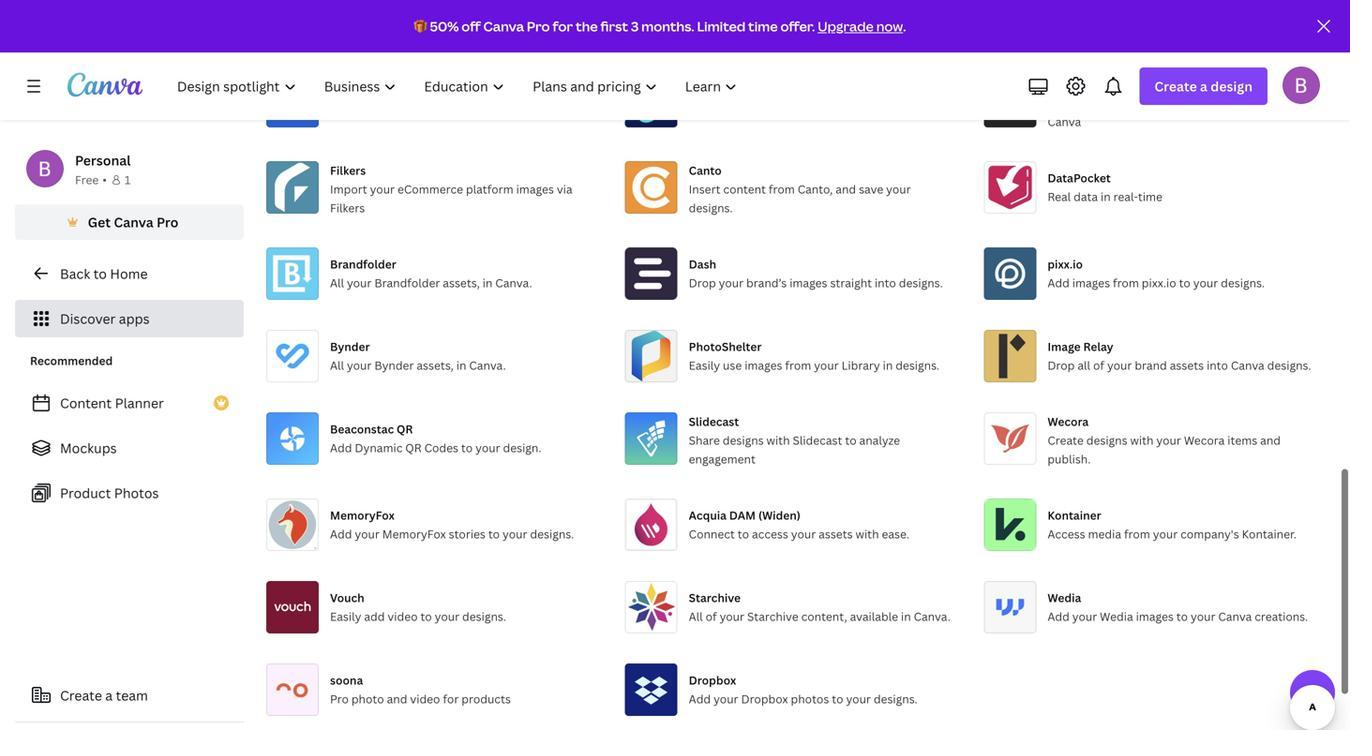 Task type: vqa. For each thing, say whether or not it's contained in the screenshot.


Task type: describe. For each thing, give the bounding box(es) containing it.
vouch easily add video to your designs.
[[330, 591, 506, 625]]

50%
[[430, 17, 459, 35]]

product photos
[[60, 485, 159, 502]]

your inside beaconstac qr add dynamic qr codes to your design.
[[476, 440, 501, 456]]

your inside acquia dam (widen) connect to access your assets with ease.
[[792, 527, 816, 542]]

analyze
[[860, 433, 901, 448]]

all for all your brandfolder assets, in canva.
[[330, 275, 344, 291]]

to inside wedia add your wedia images to your canva creations.
[[1177, 609, 1189, 625]]

photo
[[352, 692, 384, 707]]

dash drop your brand's images straight into designs.
[[689, 257, 943, 291]]

mockups link
[[15, 430, 244, 467]]

personal
[[75, 152, 131, 169]]

your inside the wecora create designs with your wecora items and publish.
[[1157, 433, 1182, 448]]

your inside canto insert content from canto, and save your designs.
[[887, 182, 912, 197]]

into inside dash drop your brand's images straight into designs.
[[875, 275, 897, 291]]

canto,
[[798, 182, 833, 197]]

assets, for bynder
[[417, 358, 454, 373]]

available
[[850, 609, 899, 625]]

months.
[[642, 17, 695, 35]]

all
[[1078, 358, 1091, 373]]

0 horizontal spatial dropbox
[[689, 673, 737, 689]]

into inside image relay drop all of your brand assets into canva designs.
[[1207, 358, 1229, 373]]

import
[[330, 182, 367, 197]]

team
[[116, 687, 148, 705]]

bynder all your bynder assets, in canva.
[[330, 339, 506, 373]]

product photos link
[[15, 475, 244, 512]]

real-
[[1114, 189, 1139, 205]]

soona
[[330, 673, 363, 689]]

designs. inside "dropbox add your dropbox photos to your designs."
[[874, 692, 918, 707]]

upgrade now button
[[818, 17, 904, 35]]

in inside bynder all your bynder assets, in canva.
[[457, 358, 467, 373]]

stories
[[449, 527, 486, 542]]

designs. inside dash drop your brand's images straight into designs.
[[899, 275, 943, 291]]

with inside the slidecast share designs with slidecast to analyze engagement
[[767, 433, 790, 448]]

upgrade
[[818, 17, 874, 35]]

time inside datapocket real data in real-time
[[1139, 189, 1163, 205]]

and inside the wecora create designs with your wecora items and publish.
[[1261, 433, 1281, 448]]

photoshelter
[[689, 339, 762, 355]]

of inside image relay drop all of your brand assets into canva designs.
[[1094, 358, 1105, 373]]

from inside photoshelter easily use images from your library in designs.
[[786, 358, 812, 373]]

video inside vouch easily add video to your designs.
[[388, 609, 418, 625]]

offer.
[[781, 17, 816, 35]]

(widen)
[[759, 508, 801, 523]]

codes
[[425, 440, 459, 456]]

planner
[[115, 394, 164, 412]]

add for dropbox add your dropbox photos to your designs.
[[689, 692, 711, 707]]

from for canto
[[769, 182, 795, 197]]

0 horizontal spatial time
[[749, 17, 778, 35]]

discover apps link
[[15, 300, 244, 338]]

brandfolder all your brandfolder assets, in canva.
[[330, 257, 533, 291]]

to right the back
[[93, 265, 107, 283]]

to inside beaconstac qr add dynamic qr codes to your design.
[[461, 440, 473, 456]]

free •
[[75, 172, 107, 188]]

1 horizontal spatial pixx.io
[[1142, 275, 1177, 291]]

designs. inside vouch easily add video to your designs.
[[463, 609, 506, 625]]

kontainer access media from your company's kontainer.
[[1048, 508, 1297, 542]]

canva inside wedia add your wedia images to your canva creations.
[[1219, 609, 1253, 625]]

your inside vouch easily add video to your designs.
[[435, 609, 460, 625]]

platform
[[466, 182, 514, 197]]

•
[[102, 172, 107, 188]]

brand's
[[747, 275, 787, 291]]

images inside dash drop your brand's images straight into designs.
[[790, 275, 828, 291]]

2 filkers from the top
[[330, 200, 365, 216]]

🎁 50% off canva pro for the first 3 months. limited time offer. upgrade now .
[[414, 17, 907, 35]]

pro inside soona pro photo and video for products
[[330, 692, 349, 707]]

create for create a team
[[60, 687, 102, 705]]

save
[[859, 182, 884, 197]]

all for all of your starchive content, available in canva.
[[689, 609, 703, 625]]

your inside the filkers import your ecommerce platform images via filkers
[[370, 182, 395, 197]]

images inside wedia add your wedia images to your canva creations.
[[1137, 609, 1174, 625]]

1 vertical spatial memoryfox
[[383, 527, 446, 542]]

discover
[[60, 310, 116, 328]]

now
[[877, 17, 904, 35]]

stripe
[[1159, 95, 1192, 111]]

design.
[[503, 440, 542, 456]]

easily for easily use images from your library in designs.
[[689, 358, 721, 373]]

drop inside dash drop your brand's images straight into designs.
[[689, 275, 716, 291]]

items
[[1228, 433, 1258, 448]]

apps
[[119, 310, 150, 328]]

discover apps
[[60, 310, 150, 328]]

video inside soona pro photo and video for products
[[410, 692, 440, 707]]

add inside beaconstac qr add dynamic qr codes to your design.
[[330, 440, 352, 456]]

add for pixx.io add images from pixx.io to your designs.
[[1048, 275, 1070, 291]]

create a design button
[[1140, 68, 1268, 105]]

beaconstac qr add dynamic qr codes to your design.
[[330, 422, 542, 456]]

straight
[[831, 275, 873, 291]]

🎁
[[414, 17, 427, 35]]

data
[[1074, 189, 1099, 205]]

content planner link
[[15, 385, 244, 422]]

connect
[[689, 527, 735, 542]]

to inside memoryfox add your memoryfox stories to your designs.
[[489, 527, 500, 542]]

access
[[1048, 527, 1086, 542]]

free
[[75, 172, 99, 188]]

assets, for brandfolder
[[443, 275, 480, 291]]

content
[[60, 394, 112, 412]]

recommended
[[30, 353, 113, 369]]

get
[[88, 213, 111, 231]]

1 horizontal spatial slidecast
[[793, 433, 843, 448]]

ease.
[[882, 527, 910, 542]]

access
[[752, 527, 789, 542]]

beaconstac
[[330, 422, 394, 437]]

a for design
[[1201, 77, 1208, 95]]

first
[[601, 17, 629, 35]]

limited
[[697, 17, 746, 35]]

in inside starchive all of your starchive content, available in canva.
[[902, 609, 912, 625]]

home
[[110, 265, 148, 283]]

beautify
[[1048, 95, 1094, 111]]

&
[[1149, 95, 1156, 111]]

soona pro photo and video for products
[[330, 673, 511, 707]]

1
[[125, 172, 131, 188]]

2 horizontal spatial pro
[[527, 17, 550, 35]]

with inside the wecora create designs with your wecora items and publish.
[[1131, 433, 1154, 448]]

canva. for all your brandfolder assets, in canva.
[[496, 275, 533, 291]]

image
[[1048, 339, 1081, 355]]

pro inside button
[[157, 213, 179, 231]]

your inside starchive all of your starchive content, available in canva.
[[720, 609, 745, 625]]

assets for into
[[1171, 358, 1205, 373]]

designs for slidecast
[[723, 433, 764, 448]]

media
[[1089, 527, 1122, 542]]

canto
[[689, 163, 722, 178]]

company's
[[1181, 527, 1240, 542]]

datapocket
[[1048, 170, 1112, 186]]

to inside acquia dam (widen) connect to access your assets with ease.
[[738, 527, 750, 542]]

canva. inside starchive all of your starchive content, available in canva.
[[914, 609, 951, 625]]

memoryfox add your memoryfox stories to your designs.
[[330, 508, 574, 542]]

1 horizontal spatial wedia
[[1101, 609, 1134, 625]]

.
[[904, 17, 907, 35]]

your inside the beautify your hue & stripe lookbooks with canva
[[1097, 95, 1122, 111]]

your inside bynder all your bynder assets, in canva.
[[347, 358, 372, 373]]

filkers import your ecommerce platform images via filkers
[[330, 163, 573, 216]]

your inside kontainer access media from your company's kontainer.
[[1154, 527, 1178, 542]]

your inside image relay drop all of your brand assets into canva designs.
[[1108, 358, 1133, 373]]

library
[[842, 358, 881, 373]]

from for kontainer
[[1125, 527, 1151, 542]]

pixx.io add images from pixx.io to your designs.
[[1048, 257, 1266, 291]]

get canva pro
[[88, 213, 179, 231]]



Task type: locate. For each thing, give the bounding box(es) containing it.
assets for with
[[819, 527, 853, 542]]

content
[[724, 182, 766, 197]]

with down "brand"
[[1131, 433, 1154, 448]]

back to home link
[[15, 255, 244, 293]]

2 vertical spatial all
[[689, 609, 703, 625]]

your inside photoshelter easily use images from your library in designs.
[[815, 358, 839, 373]]

0 horizontal spatial into
[[875, 275, 897, 291]]

for left the
[[553, 17, 573, 35]]

1 vertical spatial starchive
[[748, 609, 799, 625]]

use
[[723, 358, 742, 373]]

assets, inside bynder all your bynder assets, in canva.
[[417, 358, 454, 373]]

1 filkers from the top
[[330, 163, 366, 178]]

bob builder image
[[1283, 66, 1321, 104]]

0 vertical spatial assets,
[[443, 275, 480, 291]]

memoryfox down 'dynamic'
[[330, 508, 395, 523]]

images down kontainer access media from your company's kontainer.
[[1137, 609, 1174, 625]]

0 horizontal spatial bynder
[[330, 339, 370, 355]]

0 vertical spatial wedia
[[1048, 591, 1082, 606]]

add for wedia add your wedia images to your canva creations.
[[1048, 609, 1070, 625]]

to down 'company's'
[[1177, 609, 1189, 625]]

from up relay on the right top of the page
[[1114, 275, 1140, 291]]

to down dam
[[738, 527, 750, 542]]

photos
[[791, 692, 830, 707]]

1 horizontal spatial dropbox
[[742, 692, 789, 707]]

to left analyze
[[846, 433, 857, 448]]

wedia down media
[[1101, 609, 1134, 625]]

canva
[[484, 17, 524, 35], [1048, 114, 1082, 129], [114, 213, 154, 231], [1232, 358, 1265, 373], [1219, 609, 1253, 625]]

products
[[462, 692, 511, 707]]

wedia add your wedia images to your canva creations.
[[1048, 591, 1309, 625]]

easily
[[689, 358, 721, 373], [330, 609, 362, 625]]

2 horizontal spatial create
[[1155, 77, 1198, 95]]

0 horizontal spatial drop
[[689, 275, 716, 291]]

designs. inside the pixx.io add images from pixx.io to your designs.
[[1222, 275, 1266, 291]]

your inside "brandfolder all your brandfolder assets, in canva."
[[347, 275, 372, 291]]

1 vertical spatial and
[[1261, 433, 1281, 448]]

for inside soona pro photo and video for products
[[443, 692, 459, 707]]

drop inside image relay drop all of your brand assets into canva designs.
[[1048, 358, 1075, 373]]

to inside vouch easily add video to your designs.
[[421, 609, 432, 625]]

for for the
[[553, 17, 573, 35]]

0 horizontal spatial a
[[105, 687, 113, 705]]

1 horizontal spatial pro
[[330, 692, 349, 707]]

1 vertical spatial slidecast
[[793, 433, 843, 448]]

in inside "brandfolder all your brandfolder assets, in canva."
[[483, 275, 493, 291]]

with left bob builder image
[[1256, 95, 1279, 111]]

content planner
[[60, 394, 164, 412]]

to
[[93, 265, 107, 283], [1180, 275, 1191, 291], [846, 433, 857, 448], [461, 440, 473, 456], [489, 527, 500, 542], [738, 527, 750, 542], [421, 609, 432, 625], [1177, 609, 1189, 625], [832, 692, 844, 707]]

2 vertical spatial canva.
[[914, 609, 951, 625]]

with inside acquia dam (widen) connect to access your assets with ease.
[[856, 527, 880, 542]]

with left the ease.
[[856, 527, 880, 542]]

canva up 'items'
[[1232, 358, 1265, 373]]

assets, inside "brandfolder all your brandfolder assets, in canva."
[[443, 275, 480, 291]]

of down connect
[[706, 609, 717, 625]]

drop down dash
[[689, 275, 716, 291]]

2 designs from the left
[[1087, 433, 1128, 448]]

assets inside acquia dam (widen) connect to access your assets with ease.
[[819, 527, 853, 542]]

drop down image
[[1048, 358, 1075, 373]]

brandfolder down import
[[330, 257, 397, 272]]

canva. inside "brandfolder all your brandfolder assets, in canva."
[[496, 275, 533, 291]]

canva inside the beautify your hue & stripe lookbooks with canva
[[1048, 114, 1082, 129]]

brand
[[1135, 358, 1168, 373]]

0 vertical spatial create
[[1155, 77, 1198, 95]]

kontainer.
[[1243, 527, 1297, 542]]

wedia
[[1048, 591, 1082, 606], [1101, 609, 1134, 625]]

hue
[[1124, 95, 1146, 111]]

0 vertical spatial wecora
[[1048, 414, 1089, 430]]

ecommerce
[[398, 182, 463, 197]]

from
[[769, 182, 795, 197], [1114, 275, 1140, 291], [786, 358, 812, 373], [1125, 527, 1151, 542]]

images inside photoshelter easily use images from your library in designs.
[[745, 358, 783, 373]]

0 vertical spatial pro
[[527, 17, 550, 35]]

1 vertical spatial assets
[[819, 527, 853, 542]]

0 horizontal spatial starchive
[[689, 591, 741, 606]]

1 vertical spatial create
[[1048, 433, 1084, 448]]

filkers up import
[[330, 163, 366, 178]]

all inside starchive all of your starchive content, available in canva.
[[689, 609, 703, 625]]

0 vertical spatial qr
[[397, 422, 413, 437]]

time
[[749, 17, 778, 35], [1139, 189, 1163, 205]]

canva. for all your bynder assets, in canva.
[[469, 358, 506, 373]]

add
[[1048, 275, 1070, 291], [330, 440, 352, 456], [330, 527, 352, 542], [1048, 609, 1070, 625], [689, 692, 711, 707]]

1 vertical spatial brandfolder
[[375, 275, 440, 291]]

pro left the
[[527, 17, 550, 35]]

1 horizontal spatial of
[[1094, 358, 1105, 373]]

images left via
[[517, 182, 554, 197]]

product
[[60, 485, 111, 502]]

starchive down connect
[[689, 591, 741, 606]]

1 vertical spatial filkers
[[330, 200, 365, 216]]

1 horizontal spatial for
[[553, 17, 573, 35]]

starchive all of your starchive content, available in canva.
[[689, 591, 951, 625]]

0 horizontal spatial slidecast
[[689, 414, 739, 430]]

image relay drop all of your brand assets into canva designs.
[[1048, 339, 1312, 373]]

0 horizontal spatial for
[[443, 692, 459, 707]]

pro down soona
[[330, 692, 349, 707]]

0 horizontal spatial designs
[[723, 433, 764, 448]]

0 horizontal spatial assets
[[819, 527, 853, 542]]

0 vertical spatial pixx.io
[[1048, 257, 1084, 272]]

starchive
[[689, 591, 741, 606], [748, 609, 799, 625]]

canva inside image relay drop all of your brand assets into canva designs.
[[1232, 358, 1265, 373]]

all inside "brandfolder all your brandfolder assets, in canva."
[[330, 275, 344, 291]]

dash
[[689, 257, 717, 272]]

engagement
[[689, 452, 756, 467]]

video right add
[[388, 609, 418, 625]]

list containing content planner
[[15, 385, 244, 512]]

assets left the ease.
[[819, 527, 853, 542]]

slidecast share designs with slidecast to analyze engagement
[[689, 414, 901, 467]]

filkers down import
[[330, 200, 365, 216]]

your inside the pixx.io add images from pixx.io to your designs.
[[1194, 275, 1219, 291]]

from right media
[[1125, 527, 1151, 542]]

creations.
[[1255, 609, 1309, 625]]

all inside bynder all your bynder assets, in canva.
[[330, 358, 344, 373]]

1 vertical spatial for
[[443, 692, 459, 707]]

2 vertical spatial and
[[387, 692, 408, 707]]

assets right "brand"
[[1171, 358, 1205, 373]]

designs inside the wecora create designs with your wecora items and publish.
[[1087, 433, 1128, 448]]

create a team
[[60, 687, 148, 705]]

1 vertical spatial all
[[330, 358, 344, 373]]

0 vertical spatial for
[[553, 17, 573, 35]]

0 horizontal spatial pro
[[157, 213, 179, 231]]

from inside the pixx.io add images from pixx.io to your designs.
[[1114, 275, 1140, 291]]

add inside wedia add your wedia images to your canva creations.
[[1048, 609, 1070, 625]]

and left save
[[836, 182, 857, 197]]

assets, up beaconstac qr add dynamic qr codes to your design.
[[417, 358, 454, 373]]

qr left codes
[[406, 440, 422, 456]]

pro
[[527, 17, 550, 35], [157, 213, 179, 231], [330, 692, 349, 707]]

0 vertical spatial bynder
[[330, 339, 370, 355]]

time right data
[[1139, 189, 1163, 205]]

1 vertical spatial canva.
[[469, 358, 506, 373]]

1 vertical spatial bynder
[[375, 358, 414, 373]]

canto insert content from canto, and save your designs.
[[689, 163, 912, 216]]

0 horizontal spatial of
[[706, 609, 717, 625]]

1 horizontal spatial bynder
[[375, 358, 414, 373]]

images right brand's
[[790, 275, 828, 291]]

pixx.io up image relay drop all of your brand assets into canva designs.
[[1142, 275, 1177, 291]]

2 horizontal spatial and
[[1261, 433, 1281, 448]]

wedia down access
[[1048, 591, 1082, 606]]

1 vertical spatial video
[[410, 692, 440, 707]]

1 vertical spatial into
[[1207, 358, 1229, 373]]

add inside the pixx.io add images from pixx.io to your designs.
[[1048, 275, 1070, 291]]

from for pixx.io
[[1114, 275, 1140, 291]]

assets, up bynder all your bynder assets, in canva.
[[443, 275, 480, 291]]

wecora up publish. at the bottom
[[1048, 414, 1089, 430]]

acquia dam (widen) connect to access your assets with ease.
[[689, 508, 910, 542]]

create for create a design
[[1155, 77, 1198, 95]]

a
[[1201, 77, 1208, 95], [105, 687, 113, 705]]

create a team button
[[15, 677, 244, 715]]

0 vertical spatial of
[[1094, 358, 1105, 373]]

easily inside vouch easily add video to your designs.
[[330, 609, 362, 625]]

and right 'items'
[[1261, 433, 1281, 448]]

all
[[330, 275, 344, 291], [330, 358, 344, 373], [689, 609, 703, 625]]

with inside the beautify your hue & stripe lookbooks with canva
[[1256, 95, 1279, 111]]

drop
[[689, 275, 716, 291], [1048, 358, 1075, 373]]

a inside dropdown button
[[1201, 77, 1208, 95]]

get canva pro button
[[15, 205, 244, 240]]

canva down beautify
[[1048, 114, 1082, 129]]

0 vertical spatial filkers
[[330, 163, 366, 178]]

canva left the 'creations.'
[[1219, 609, 1253, 625]]

assets inside image relay drop all of your brand assets into canva designs.
[[1171, 358, 1205, 373]]

images inside the pixx.io add images from pixx.io to your designs.
[[1073, 275, 1111, 291]]

and inside canto insert content from canto, and save your designs.
[[836, 182, 857, 197]]

of right all
[[1094, 358, 1105, 373]]

designs for wecora
[[1087, 433, 1128, 448]]

a inside button
[[105, 687, 113, 705]]

from inside canto insert content from canto, and save your designs.
[[769, 182, 795, 197]]

assets
[[1171, 358, 1205, 373], [819, 527, 853, 542]]

a left team
[[105, 687, 113, 705]]

1 horizontal spatial and
[[836, 182, 857, 197]]

starchive left content,
[[748, 609, 799, 625]]

of inside starchive all of your starchive content, available in canva.
[[706, 609, 717, 625]]

list
[[15, 385, 244, 512]]

top level navigation element
[[165, 68, 754, 105]]

1 vertical spatial a
[[105, 687, 113, 705]]

to inside the slidecast share designs with slidecast to analyze engagement
[[846, 433, 857, 448]]

and inside soona pro photo and video for products
[[387, 692, 408, 707]]

qr up 'dynamic'
[[397, 422, 413, 437]]

0 horizontal spatial pixx.io
[[1048, 257, 1084, 272]]

photoshelter easily use images from your library in designs.
[[689, 339, 940, 373]]

0 vertical spatial slidecast
[[689, 414, 739, 430]]

pixx.io down the real
[[1048, 257, 1084, 272]]

images right use
[[745, 358, 783, 373]]

vouch
[[330, 591, 365, 606]]

off
[[462, 17, 481, 35]]

for for products
[[443, 692, 459, 707]]

0 vertical spatial assets
[[1171, 358, 1205, 373]]

images inside the filkers import your ecommerce platform images via filkers
[[517, 182, 554, 197]]

with right the share
[[767, 433, 790, 448]]

0 vertical spatial a
[[1201, 77, 1208, 95]]

canva. inside bynder all your bynder assets, in canva.
[[469, 358, 506, 373]]

1 horizontal spatial time
[[1139, 189, 1163, 205]]

the
[[576, 17, 598, 35]]

designs
[[723, 433, 764, 448], [1087, 433, 1128, 448]]

canva inside button
[[114, 213, 154, 231]]

2 vertical spatial pro
[[330, 692, 349, 707]]

your
[[1097, 95, 1122, 111], [370, 182, 395, 197], [887, 182, 912, 197], [347, 275, 372, 291], [719, 275, 744, 291], [1194, 275, 1219, 291], [347, 358, 372, 373], [815, 358, 839, 373], [1108, 358, 1133, 373], [1157, 433, 1182, 448], [476, 440, 501, 456], [355, 527, 380, 542], [503, 527, 528, 542], [792, 527, 816, 542], [1154, 527, 1178, 542], [435, 609, 460, 625], [720, 609, 745, 625], [1073, 609, 1098, 625], [1191, 609, 1216, 625], [714, 692, 739, 707], [847, 692, 871, 707]]

1 horizontal spatial create
[[1048, 433, 1084, 448]]

pixx.io
[[1048, 257, 1084, 272], [1142, 275, 1177, 291]]

from inside kontainer access media from your company's kontainer.
[[1125, 527, 1151, 542]]

1 vertical spatial pro
[[157, 213, 179, 231]]

1 vertical spatial of
[[706, 609, 717, 625]]

lookbooks
[[1195, 95, 1253, 111]]

brandfolder up bynder all your bynder assets, in canva.
[[375, 275, 440, 291]]

designs. inside image relay drop all of your brand assets into canva designs.
[[1268, 358, 1312, 373]]

dropbox add your dropbox photos to your designs.
[[689, 673, 918, 707]]

easily inside photoshelter easily use images from your library in designs.
[[689, 358, 721, 373]]

photos
[[114, 485, 159, 502]]

content,
[[802, 609, 848, 625]]

create
[[1155, 77, 1198, 95], [1048, 433, 1084, 448], [60, 687, 102, 705]]

designs up publish. at the bottom
[[1087, 433, 1128, 448]]

in inside photoshelter easily use images from your library in designs.
[[883, 358, 893, 373]]

canva right get
[[114, 213, 154, 231]]

slidecast
[[689, 414, 739, 430], [793, 433, 843, 448]]

images up relay on the right top of the page
[[1073, 275, 1111, 291]]

all for all your bynder assets, in canva.
[[330, 358, 344, 373]]

1 horizontal spatial a
[[1201, 77, 1208, 95]]

to right the stories
[[489, 527, 500, 542]]

video
[[388, 609, 418, 625], [410, 692, 440, 707]]

1 horizontal spatial assets
[[1171, 358, 1205, 373]]

1 horizontal spatial easily
[[689, 358, 721, 373]]

in inside datapocket real data in real-time
[[1101, 189, 1111, 205]]

canva right off
[[484, 17, 524, 35]]

to up image relay drop all of your brand assets into canva designs.
[[1180, 275, 1191, 291]]

back to home
[[60, 265, 148, 283]]

create inside dropdown button
[[1155, 77, 1198, 95]]

back
[[60, 265, 90, 283]]

dynamic
[[355, 440, 403, 456]]

3
[[631, 17, 639, 35]]

from left library
[[786, 358, 812, 373]]

and right photo
[[387, 692, 408, 707]]

1 horizontal spatial wecora
[[1185, 433, 1226, 448]]

easily for easily add video to your designs.
[[330, 609, 362, 625]]

0 vertical spatial starchive
[[689, 591, 741, 606]]

0 horizontal spatial wedia
[[1048, 591, 1082, 606]]

1 vertical spatial pixx.io
[[1142, 275, 1177, 291]]

add inside memoryfox add your memoryfox stories to your designs.
[[330, 527, 352, 542]]

mockups
[[60, 440, 117, 457]]

0 vertical spatial video
[[388, 609, 418, 625]]

0 horizontal spatial create
[[60, 687, 102, 705]]

relay
[[1084, 339, 1114, 355]]

video right photo
[[410, 692, 440, 707]]

from left canto,
[[769, 182, 795, 197]]

0 horizontal spatial wecora
[[1048, 414, 1089, 430]]

0 vertical spatial dropbox
[[689, 673, 737, 689]]

easily left use
[[689, 358, 721, 373]]

of
[[1094, 358, 1105, 373], [706, 609, 717, 625]]

to right codes
[[461, 440, 473, 456]]

0 vertical spatial and
[[836, 182, 857, 197]]

add for memoryfox add your memoryfox stories to your designs.
[[330, 527, 352, 542]]

0 vertical spatial time
[[749, 17, 778, 35]]

designs inside the slidecast share designs with slidecast to analyze engagement
[[723, 433, 764, 448]]

0 vertical spatial brandfolder
[[330, 257, 397, 272]]

into right "brand"
[[1207, 358, 1229, 373]]

1 vertical spatial wecora
[[1185, 433, 1226, 448]]

designs. inside canto insert content from canto, and save your designs.
[[689, 200, 733, 216]]

1 vertical spatial assets,
[[417, 358, 454, 373]]

1 vertical spatial time
[[1139, 189, 1163, 205]]

0 vertical spatial canva.
[[496, 275, 533, 291]]

for left products
[[443, 692, 459, 707]]

create inside the wecora create designs with your wecora items and publish.
[[1048, 433, 1084, 448]]

2 vertical spatial create
[[60, 687, 102, 705]]

time left the offer.
[[749, 17, 778, 35]]

bynder
[[330, 339, 370, 355], [375, 358, 414, 373]]

0 vertical spatial easily
[[689, 358, 721, 373]]

to right add
[[421, 609, 432, 625]]

a for team
[[105, 687, 113, 705]]

0 horizontal spatial easily
[[330, 609, 362, 625]]

designs. inside memoryfox add your memoryfox stories to your designs.
[[530, 527, 574, 542]]

to inside "dropbox add your dropbox photos to your designs."
[[832, 692, 844, 707]]

1 vertical spatial wedia
[[1101, 609, 1134, 625]]

design
[[1211, 77, 1253, 95]]

kontainer
[[1048, 508, 1102, 523]]

1 vertical spatial qr
[[406, 440, 422, 456]]

designs up engagement
[[723, 433, 764, 448]]

1 horizontal spatial starchive
[[748, 609, 799, 625]]

to right photos
[[832, 692, 844, 707]]

1 horizontal spatial drop
[[1048, 358, 1075, 373]]

beautify your hue & stripe lookbooks with canva
[[1048, 95, 1279, 129]]

1 vertical spatial dropbox
[[742, 692, 789, 707]]

real
[[1048, 189, 1072, 205]]

slidecast left analyze
[[793, 433, 843, 448]]

to inside the pixx.io add images from pixx.io to your designs.
[[1180, 275, 1191, 291]]

add inside "dropbox add your dropbox photos to your designs."
[[689, 692, 711, 707]]

pro up back to home link
[[157, 213, 179, 231]]

in
[[1101, 189, 1111, 205], [483, 275, 493, 291], [457, 358, 467, 373], [883, 358, 893, 373], [902, 609, 912, 625]]

memoryfox left the stories
[[383, 527, 446, 542]]

0 horizontal spatial and
[[387, 692, 408, 707]]

a left design
[[1201, 77, 1208, 95]]

1 vertical spatial easily
[[330, 609, 362, 625]]

0 vertical spatial into
[[875, 275, 897, 291]]

filkers
[[330, 163, 366, 178], [330, 200, 365, 216]]

designs. inside photoshelter easily use images from your library in designs.
[[896, 358, 940, 373]]

into right straight
[[875, 275, 897, 291]]

create inside button
[[60, 687, 102, 705]]

0 vertical spatial all
[[330, 275, 344, 291]]

easily down the vouch
[[330, 609, 362, 625]]

0 vertical spatial memoryfox
[[330, 508, 395, 523]]

qr
[[397, 422, 413, 437], [406, 440, 422, 456]]

1 designs from the left
[[723, 433, 764, 448]]

1 vertical spatial drop
[[1048, 358, 1075, 373]]

slidecast up the share
[[689, 414, 739, 430]]

1 horizontal spatial into
[[1207, 358, 1229, 373]]

your inside dash drop your brand's images straight into designs.
[[719, 275, 744, 291]]

1 horizontal spatial designs
[[1087, 433, 1128, 448]]

wecora left 'items'
[[1185, 433, 1226, 448]]

add
[[364, 609, 385, 625]]

0 vertical spatial drop
[[689, 275, 716, 291]]



